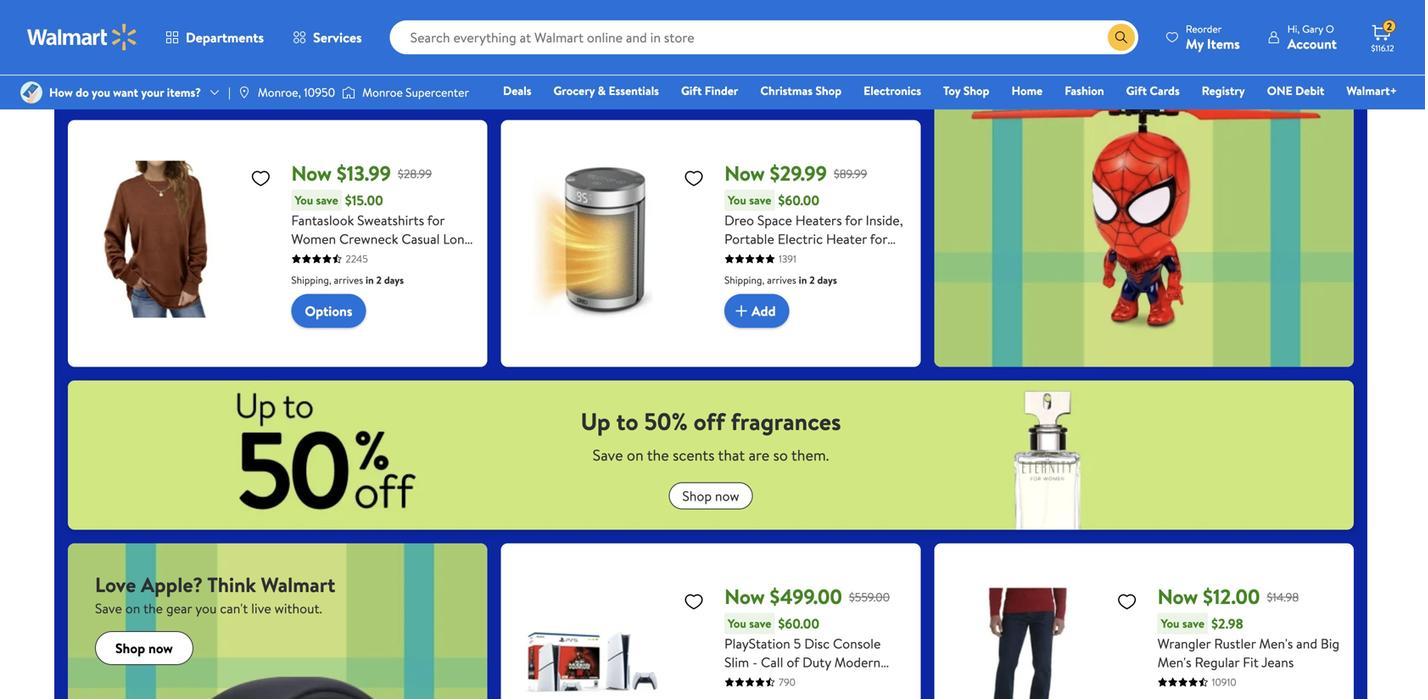 Task type: locate. For each thing, give the bounding box(es) containing it.
0 horizontal spatial arrives
[[334, 273, 363, 287]]

$60.00 inside you save $60.00 dreo space heaters for inside, portable electric heater for home with thermostat, 1-12h timer, eco mode and fan mode, 1500w ptc ceramic fast safety energy efficient heater for office bedroom, silver
[[779, 191, 820, 210]]

save inside you save $60.00 playstation 5 disc console slim - call of duty modern warfare iii bundle
[[750, 615, 772, 632]]

now for now $499.00
[[725, 583, 765, 611]]

1 horizontal spatial shop now button
[[669, 483, 753, 510]]

fragrances
[[731, 405, 842, 438]]

save inside up to 50% off fragrances save on the scents that are so them.
[[593, 445, 623, 466]]

1 add button from the top
[[725, 48, 790, 82]]

save inside you save $2.98 wrangler rustler men's and big men's regular fit jeans
[[1183, 615, 1205, 632]]

you
[[295, 192, 313, 208], [728, 192, 747, 208], [728, 615, 747, 632], [1162, 615, 1180, 632]]

of
[[787, 653, 800, 672]]

shop now down the scents
[[683, 487, 740, 505]]

now down gear
[[149, 639, 173, 658]]

1 horizontal spatial shipping, arrives in 2 days
[[725, 273, 838, 287]]

1 horizontal spatial shipping,
[[725, 273, 765, 287]]

add to favorites list, fantaslook sweatshirts for women crewneck casual long sleeve shirts tunic tops image
[[251, 168, 271, 189]]

and left big
[[1297, 635, 1318, 653]]

gift for gift cards
[[1127, 82, 1148, 99]]

apple?
[[141, 571, 203, 599]]

2245
[[346, 252, 368, 266]]

0 horizontal spatial shipping,
[[291, 273, 332, 287]]

gift cards
[[1127, 82, 1180, 99]]

now for now $13.99
[[291, 159, 332, 188]]

0 horizontal spatial shop now
[[115, 639, 173, 658]]

gift left finder
[[681, 82, 702, 99]]

10910
[[1213, 675, 1237, 690]]

1 vertical spatial options
[[305, 302, 353, 320]]

1 days from the left
[[384, 273, 404, 287]]

gift cards link
[[1119, 81, 1188, 100]]

and inside you save $60.00 dreo space heaters for inside, portable electric heater for home with thermostat, 1-12h timer, eco mode and fan mode, 1500w ptc ceramic fast safety energy efficient heater for office bedroom, silver
[[827, 267, 848, 286]]

finder
[[705, 82, 739, 99]]

1 options from the top
[[305, 23, 353, 42]]

2 $60.00 from the top
[[779, 615, 820, 633]]

registry link
[[1195, 81, 1253, 100]]

up to 50% off fragrances save on the scents that are so them.
[[581, 405, 842, 466]]

iii
[[775, 672, 786, 691]]

10950
[[304, 84, 335, 101]]

arrives for $13.99
[[334, 273, 363, 287]]

0 vertical spatial now
[[715, 487, 740, 505]]

save up playstation
[[750, 615, 772, 632]]

1 vertical spatial and
[[1297, 635, 1318, 653]]

0 horizontal spatial 2
[[376, 273, 382, 287]]

0 horizontal spatial home
[[725, 248, 761, 267]]

gift for gift finder
[[681, 82, 702, 99]]

2 in from the left
[[799, 273, 807, 287]]

dreo
[[725, 211, 755, 230]]

0 vertical spatial shop now button
[[669, 483, 753, 510]]

$116.12
[[1372, 42, 1395, 54]]

2 options from the top
[[305, 302, 353, 320]]

you up the wrangler
[[1162, 615, 1180, 632]]

shop now button down gear
[[95, 632, 193, 665]]

0 horizontal spatial save
[[95, 599, 122, 618]]

2 shipping, arrives in 2 days from the left
[[725, 273, 838, 287]]

0 vertical spatial add button
[[725, 48, 790, 82]]

0 horizontal spatial and
[[827, 267, 848, 286]]

save down up
[[593, 445, 623, 466]]

for up fan
[[870, 230, 888, 248]]

2 for now $13.99
[[376, 273, 382, 287]]

christmas
[[761, 82, 813, 99]]

home left 'with'
[[725, 248, 761, 267]]

add right fast
[[752, 302, 776, 320]]

options up "10950"
[[305, 23, 353, 42]]

shipping, arrives in 2 days down 1391
[[725, 273, 838, 287]]

0 vertical spatial options
[[305, 23, 353, 42]]

save up 'fantaslook'
[[316, 192, 338, 208]]

love
[[95, 571, 136, 599]]

1 vertical spatial shop now
[[115, 639, 173, 658]]

save up the space
[[750, 192, 772, 208]]

now up dreo
[[725, 159, 765, 188]]

off
[[694, 405, 725, 438]]

you inside you save $60.00 playstation 5 disc console slim - call of duty modern warfare iii bundle
[[728, 615, 747, 632]]

0 horizontal spatial on
[[125, 599, 140, 618]]

now down that
[[715, 487, 740, 505]]

hi,
[[1288, 22, 1301, 36]]

regular
[[1195, 653, 1240, 672]]

save inside love apple? think walmart save on the gear you can't live without.
[[95, 599, 122, 618]]

long
[[443, 230, 472, 248]]

save
[[593, 445, 623, 466], [95, 599, 122, 618]]

the down 50%
[[647, 445, 669, 466]]

shop now button down the scents
[[669, 483, 753, 510]]

1 gift from the left
[[681, 82, 702, 99]]

in for now $13.99
[[366, 273, 374, 287]]

$14.98
[[1268, 589, 1300, 605]]

1 horizontal spatial home
[[1012, 82, 1043, 99]]

2 for now $29.99
[[810, 273, 815, 287]]

home left fashion
[[1012, 82, 1043, 99]]

in left ptc
[[799, 273, 807, 287]]

save for dreo
[[750, 192, 772, 208]]

shipping, up add to cart image
[[725, 273, 765, 287]]

shop now button
[[669, 483, 753, 510], [95, 632, 193, 665]]

shirts
[[333, 248, 366, 267]]

shop right "christmas"
[[816, 82, 842, 99]]

you right do
[[92, 84, 110, 101]]

1 vertical spatial home
[[725, 248, 761, 267]]

shop down the scents
[[683, 487, 712, 505]]

you inside you save $60.00 dreo space heaters for inside, portable electric heater for home with thermostat, 1-12h timer, eco mode and fan mode, 1500w ptc ceramic fast safety energy efficient heater for office bedroom, silver
[[728, 192, 747, 208]]

1-
[[866, 248, 876, 267]]

1 horizontal spatial shop now
[[683, 487, 740, 505]]

shipping, arrives in 2 days down shirts
[[291, 273, 404, 287]]

save
[[316, 192, 338, 208], [750, 192, 772, 208], [750, 615, 772, 632], [1183, 615, 1205, 632]]

shipping, for now $13.99
[[291, 273, 332, 287]]

now up playstation
[[725, 583, 765, 611]]

you up playstation
[[728, 615, 747, 632]]

1 horizontal spatial save
[[593, 445, 623, 466]]

search icon image
[[1115, 31, 1129, 44]]

add down search "search field"
[[752, 56, 776, 75]]

2 shipping, from the left
[[725, 273, 765, 287]]

1 options link from the top
[[291, 16, 366, 50]]

0 horizontal spatial you
[[92, 84, 110, 101]]

save left apple?
[[95, 599, 122, 618]]

1 horizontal spatial gift
[[1127, 82, 1148, 99]]

790
[[779, 675, 796, 690]]

 image for monroe, 10950
[[238, 86, 251, 99]]

 image
[[20, 81, 42, 104]]

for inside "you save $15.00 fantaslook sweatshirts for women crewneck casual long sleeve shirts tunic tops"
[[427, 211, 445, 230]]

inside,
[[866, 211, 904, 230]]

fast
[[725, 304, 749, 323]]

can't
[[220, 599, 248, 618]]

my
[[1186, 34, 1204, 53]]

home link
[[1004, 81, 1051, 100]]

$60.00 inside you save $60.00 playstation 5 disc console slim - call of duty modern warfare iii bundle
[[779, 615, 820, 633]]

1 horizontal spatial you
[[195, 599, 217, 618]]

shop
[[816, 82, 842, 99], [964, 82, 990, 99], [683, 487, 712, 505], [115, 639, 145, 658]]

options link down sleeve
[[291, 294, 366, 328]]

essentials
[[609, 82, 659, 99]]

you for playstation
[[728, 615, 747, 632]]

arrives down shirts
[[334, 273, 363, 287]]

1 vertical spatial on
[[125, 599, 140, 618]]

2 add from the top
[[752, 302, 776, 320]]

1 horizontal spatial on
[[627, 445, 644, 466]]

you up 'fantaslook'
[[295, 192, 313, 208]]

on left apple?
[[125, 599, 140, 618]]

grocery & essentials
[[554, 82, 659, 99]]

$60.00 down $29.99
[[779, 191, 820, 210]]

fantaslook
[[291, 211, 354, 230]]

0 vertical spatial and
[[827, 267, 848, 286]]

1 horizontal spatial  image
[[342, 84, 356, 101]]

0 horizontal spatial in
[[366, 273, 374, 287]]

heater down add to cart image
[[725, 323, 766, 342]]

you save $60.00 dreo space heaters for inside, portable electric heater for home with thermostat, 1-12h timer, eco mode and fan mode, 1500w ptc ceramic fast safety energy efficient heater for office bedroom, silver
[[725, 191, 904, 360]]

1 shipping, from the left
[[291, 273, 332, 287]]

2 down tunic on the top of page
[[376, 273, 382, 287]]

toy
[[944, 82, 961, 99]]

0 horizontal spatial now
[[149, 639, 173, 658]]

you inside "you save $15.00 fantaslook sweatshirts for women crewneck casual long sleeve shirts tunic tops"
[[295, 192, 313, 208]]

Walmart Site-Wide search field
[[390, 20, 1139, 54]]

0 horizontal spatial shop now button
[[95, 632, 193, 665]]

1 vertical spatial the
[[143, 599, 163, 618]]

Search search field
[[390, 20, 1139, 54]]

save inside "you save $15.00 fantaslook sweatshirts for women crewneck casual long sleeve shirts tunic tops"
[[316, 192, 338, 208]]

now up 'fantaslook'
[[291, 159, 332, 188]]

0 horizontal spatial days
[[384, 273, 404, 287]]

0 vertical spatial add
[[752, 56, 776, 75]]

2 gift from the left
[[1127, 82, 1148, 99]]

save up the wrangler
[[1183, 615, 1205, 632]]

2 add button from the top
[[725, 294, 790, 328]]

bedroom,
[[831, 323, 889, 342]]

you right gear
[[195, 599, 217, 618]]

arrives for $29.99
[[767, 273, 797, 287]]

1 vertical spatial now
[[149, 639, 173, 658]]

rustler
[[1215, 635, 1257, 653]]

1 horizontal spatial men's
[[1260, 635, 1294, 653]]

that
[[718, 445, 745, 466]]

shipping, down sleeve
[[291, 273, 332, 287]]

1 vertical spatial save
[[95, 599, 122, 618]]

now up the wrangler
[[1158, 583, 1199, 611]]

2 down thermostat,
[[810, 273, 815, 287]]

2 days from the left
[[818, 273, 838, 287]]

in for now $29.99
[[799, 273, 807, 287]]

tunic
[[369, 248, 399, 267]]

big
[[1321, 635, 1340, 653]]

0 vertical spatial home
[[1012, 82, 1043, 99]]

options for 2nd options link from the top of the page
[[305, 302, 353, 320]]

0 vertical spatial options link
[[291, 16, 366, 50]]

heaters
[[796, 211, 842, 230]]

0 vertical spatial the
[[647, 445, 669, 466]]

now for fragrances
[[715, 487, 740, 505]]

0 horizontal spatial heater
[[725, 323, 766, 342]]

you for dreo
[[728, 192, 747, 208]]

gift
[[681, 82, 702, 99], [1127, 82, 1148, 99]]

eco
[[764, 267, 786, 286]]

crewneck
[[340, 230, 398, 248]]

gift left cards
[[1127, 82, 1148, 99]]

2 arrives from the left
[[767, 273, 797, 287]]

shipping, arrives in 2 days
[[291, 273, 404, 287], [725, 273, 838, 287]]

1 horizontal spatial and
[[1297, 635, 1318, 653]]

you up dreo
[[728, 192, 747, 208]]

$29.99
[[770, 159, 827, 188]]

on inside love apple? think walmart save on the gear you can't live without.
[[125, 599, 140, 618]]

1 vertical spatial add
[[752, 302, 776, 320]]

50%
[[644, 405, 688, 438]]

debit
[[1296, 82, 1325, 99]]

 image right |
[[238, 86, 251, 99]]

one
[[1268, 82, 1293, 99]]

how do you want your items?
[[49, 84, 201, 101]]

0 vertical spatial save
[[593, 445, 623, 466]]

1 vertical spatial heater
[[725, 323, 766, 342]]

1 vertical spatial you
[[195, 599, 217, 618]]

home inside home link
[[1012, 82, 1043, 99]]

mode,
[[725, 286, 762, 304]]

and
[[827, 267, 848, 286], [1297, 635, 1318, 653]]

you inside love apple? think walmart save on the gear you can't live without.
[[195, 599, 217, 618]]

save inside you save $60.00 dreo space heaters for inside, portable electric heater for home with thermostat, 1-12h timer, eco mode and fan mode, 1500w ptc ceramic fast safety energy efficient heater for office bedroom, silver
[[750, 192, 772, 208]]

1 arrives from the left
[[334, 273, 363, 287]]

$60.00 up 5
[[779, 615, 820, 633]]

0 horizontal spatial  image
[[238, 86, 251, 99]]

0 vertical spatial $60.00
[[779, 191, 820, 210]]

you
[[92, 84, 110, 101], [195, 599, 217, 618]]

live
[[251, 599, 271, 618]]

$28.99
[[398, 165, 432, 182]]

supercenter
[[406, 84, 469, 101]]

for up tops
[[427, 211, 445, 230]]

men's left regular
[[1158, 653, 1192, 672]]

registry
[[1202, 82, 1246, 99]]

 image right "10950"
[[342, 84, 356, 101]]

in down 2245 at the top of page
[[366, 273, 374, 287]]

add
[[752, 56, 776, 75], [752, 302, 776, 320]]

men's right 'fit'
[[1260, 635, 1294, 653]]

1 horizontal spatial in
[[799, 273, 807, 287]]

1 horizontal spatial now
[[715, 487, 740, 505]]

1 horizontal spatial 2
[[810, 273, 815, 287]]

arrives down 1391
[[767, 273, 797, 287]]

days down tunic on the top of page
[[384, 273, 404, 287]]

men's
[[1260, 635, 1294, 653], [1158, 653, 1192, 672]]

to
[[617, 405, 639, 438]]

now $499.00 $559.00
[[725, 583, 890, 611]]

playstation
[[725, 635, 791, 653]]

1391
[[779, 252, 797, 266]]

ceramic
[[836, 286, 885, 304]]

1 vertical spatial $60.00
[[779, 615, 820, 633]]

1 shipping, arrives in 2 days from the left
[[291, 273, 404, 287]]

now for save
[[149, 639, 173, 658]]

1 vertical spatial shop now button
[[95, 632, 193, 665]]

your
[[141, 84, 164, 101]]

1 vertical spatial options link
[[291, 294, 366, 328]]

0 horizontal spatial men's
[[1158, 653, 1192, 672]]

on down the 'to'
[[627, 445, 644, 466]]

1 horizontal spatial heater
[[827, 230, 867, 248]]

options down sleeve
[[305, 302, 353, 320]]

shop now down gear
[[115, 639, 173, 658]]

you inside you save $2.98 wrangler rustler men's and big men's regular fit jeans
[[1162, 615, 1180, 632]]

disc
[[805, 635, 830, 653]]

0 vertical spatial on
[[627, 445, 644, 466]]

days for $29.99
[[818, 273, 838, 287]]

1 vertical spatial add button
[[725, 294, 790, 328]]

shop now
[[683, 487, 740, 505], [115, 639, 173, 658]]

0 horizontal spatial the
[[143, 599, 163, 618]]

one debit link
[[1260, 81, 1333, 100]]

1 $60.00 from the top
[[779, 191, 820, 210]]

0 horizontal spatial gift
[[681, 82, 702, 99]]

options link up "10950"
[[291, 16, 366, 50]]

modern
[[835, 653, 881, 672]]

items?
[[167, 84, 201, 101]]

think
[[207, 571, 256, 599]]

1 horizontal spatial the
[[647, 445, 669, 466]]

0 horizontal spatial shipping, arrives in 2 days
[[291, 273, 404, 287]]

deals link
[[496, 81, 539, 100]]

1 horizontal spatial arrives
[[767, 273, 797, 287]]

add button
[[725, 48, 790, 82], [725, 294, 790, 328]]

portable
[[725, 230, 775, 248]]

days down thermostat,
[[818, 273, 838, 287]]

silver
[[725, 342, 757, 360]]

1 in from the left
[[366, 273, 374, 287]]

1 horizontal spatial days
[[818, 273, 838, 287]]

grocery
[[554, 82, 595, 99]]

2 up $116.12 on the top of page
[[1387, 19, 1393, 34]]

add to favorites list, dreo space heaters for inside, portable electric heater for home with thermostat, 1-12h timer, eco mode and fan mode, 1500w ptc ceramic fast safety energy efficient heater for office bedroom, silver image
[[684, 168, 704, 189]]

0 vertical spatial shop now
[[683, 487, 740, 505]]

heater up fan
[[827, 230, 867, 248]]

and left fan
[[827, 267, 848, 286]]

console
[[833, 635, 881, 653]]

the left gear
[[143, 599, 163, 618]]

now for now $12.00
[[1158, 583, 1199, 611]]

the
[[647, 445, 669, 466], [143, 599, 163, 618]]

duty
[[803, 653, 832, 672]]

2903
[[779, 6, 802, 20]]

 image
[[342, 84, 356, 101], [238, 86, 251, 99]]

walmart
[[261, 571, 336, 599]]



Task type: describe. For each thing, give the bounding box(es) containing it.
how
[[49, 84, 73, 101]]

sweatshirts
[[357, 211, 424, 230]]

0 vertical spatial you
[[92, 84, 110, 101]]

shop now button for fragrances
[[669, 483, 753, 510]]

the inside up to 50% off fragrances save on the scents that are so them.
[[647, 445, 669, 466]]

 image for monroe supercenter
[[342, 84, 356, 101]]

shipping, for now $29.99
[[725, 273, 765, 287]]

you save $60.00 playstation 5 disc console slim - call of duty modern warfare iii bundle
[[725, 615, 881, 691]]

efficient
[[837, 304, 887, 323]]

add to favorites list, playstation 5 disc console slim - call of duty modern warfare iii bundle image
[[684, 591, 704, 612]]

and inside you save $2.98 wrangler rustler men's and big men's regular fit jeans
[[1297, 635, 1318, 653]]

save for wrangler
[[1183, 615, 1205, 632]]

shop now button for save
[[95, 632, 193, 665]]

electronics
[[864, 82, 922, 99]]

fashion link
[[1058, 81, 1112, 100]]

for left inside,
[[845, 211, 863, 230]]

toy shop link
[[936, 81, 998, 100]]

gear
[[166, 599, 192, 618]]

ptc
[[809, 286, 833, 304]]

save for fantaslook
[[316, 192, 338, 208]]

|
[[228, 84, 231, 101]]

items
[[1208, 34, 1241, 53]]

save for playstation
[[750, 615, 772, 632]]

electronics link
[[856, 81, 929, 100]]

shop now for save
[[115, 639, 173, 658]]

services button
[[278, 17, 377, 58]]

with
[[764, 248, 789, 267]]

days for $13.99
[[384, 273, 404, 287]]

deals
[[503, 82, 532, 99]]

thermostat,
[[792, 248, 863, 267]]

tops
[[402, 248, 429, 267]]

monroe
[[363, 84, 403, 101]]

timer,
[[725, 267, 761, 286]]

5
[[794, 635, 802, 653]]

bundle
[[789, 672, 830, 691]]

walmart+
[[1347, 82, 1398, 99]]

1 add from the top
[[752, 56, 776, 75]]

2 horizontal spatial 2
[[1387, 19, 1393, 34]]

now $13.99 $28.99
[[291, 159, 432, 188]]

gift finder link
[[674, 81, 746, 100]]

gary
[[1303, 22, 1324, 36]]

shop right toy
[[964, 82, 990, 99]]

shop now for fragrances
[[683, 487, 740, 505]]

on inside up to 50% off fragrances save on the scents that are so them.
[[627, 445, 644, 466]]

add to favorites list, wrangler rustler men's and big men's regular fit jeans image
[[1117, 591, 1138, 612]]

12h
[[876, 248, 897, 267]]

want
[[113, 84, 138, 101]]

casual
[[402, 230, 440, 248]]

now $12.00 $14.98
[[1158, 583, 1300, 611]]

do
[[76, 84, 89, 101]]

without.
[[275, 599, 322, 618]]

monroe, 10950
[[258, 84, 335, 101]]

reorder my items
[[1186, 22, 1241, 53]]

so
[[774, 445, 788, 466]]

$89.99
[[834, 165, 868, 182]]

now for now $29.99
[[725, 159, 765, 188]]

home inside you save $60.00 dreo space heaters for inside, portable electric heater for home with thermostat, 1-12h timer, eco mode and fan mode, 1500w ptc ceramic fast safety energy efficient heater for office bedroom, silver
[[725, 248, 761, 267]]

reorder
[[1186, 22, 1222, 36]]

fit
[[1243, 653, 1259, 672]]

2 options link from the top
[[291, 294, 366, 328]]

&
[[598, 82, 606, 99]]

call
[[761, 653, 784, 672]]

shipping, arrives in 2 days for $13.99
[[291, 273, 404, 287]]

you for fantaslook
[[295, 192, 313, 208]]

walmart+ link
[[1340, 81, 1405, 100]]

office
[[789, 323, 828, 342]]

o
[[1326, 22, 1335, 36]]

women
[[291, 230, 336, 248]]

$499.00
[[770, 583, 843, 611]]

shipping, arrives in 2 days for $29.99
[[725, 273, 838, 287]]

monroe,
[[258, 84, 301, 101]]

walmart image
[[27, 24, 137, 51]]

shop down love
[[115, 639, 145, 658]]

$60.00 for heaters
[[779, 191, 820, 210]]

grocery & essentials link
[[546, 81, 667, 100]]

options for first options link from the top of the page
[[305, 23, 353, 42]]

hi, gary o account
[[1288, 22, 1338, 53]]

$60.00 for disc
[[779, 615, 820, 633]]

gift finder
[[681, 82, 739, 99]]

safety
[[752, 304, 789, 323]]

for left the office
[[769, 323, 786, 342]]

them.
[[792, 445, 830, 466]]

are
[[749, 445, 770, 466]]

warfare
[[725, 672, 772, 691]]

electric
[[778, 230, 823, 248]]

add to cart image
[[732, 301, 752, 321]]

mode
[[790, 267, 823, 286]]

1500w
[[765, 286, 805, 304]]

up
[[581, 405, 611, 438]]

$15.00
[[345, 191, 383, 210]]

slim
[[725, 653, 750, 672]]

add to cart image
[[732, 55, 752, 76]]

you for wrangler
[[1162, 615, 1180, 632]]

0 vertical spatial heater
[[827, 230, 867, 248]]

now $29.99 $89.99
[[725, 159, 868, 188]]

departments button
[[151, 17, 278, 58]]

love apple? think walmart save on the gear you can't live without.
[[95, 571, 336, 618]]

the inside love apple? think walmart save on the gear you can't live without.
[[143, 599, 163, 618]]



Task type: vqa. For each thing, say whether or not it's contained in the screenshot.
the rightmost ROOTED HEARTS MINISTRIES INC
no



